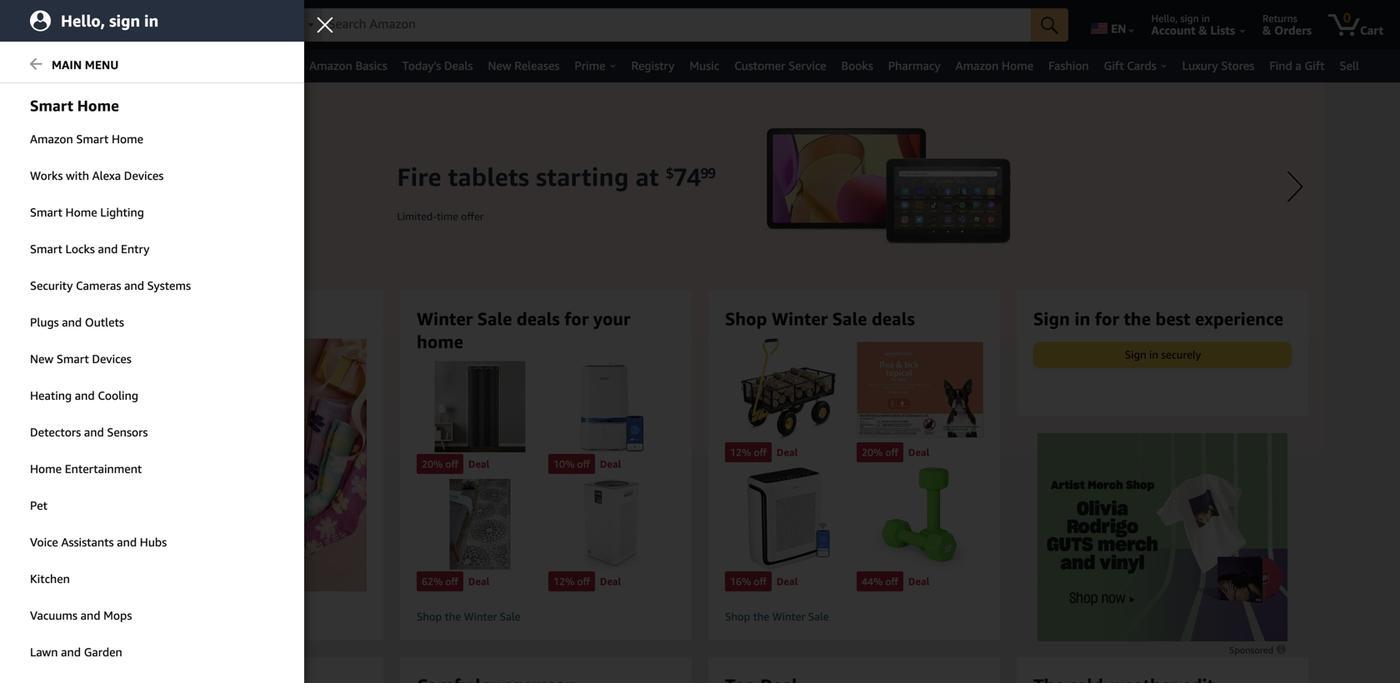 Task type: describe. For each thing, give the bounding box(es) containing it.
lawn and garden
[[30, 646, 122, 659]]

sign in securely link
[[1035, 343, 1291, 367]]

shop up 'vevor steel garden cart, heavy duty 900 lbs capacity, with removable mesh sides to convert into flatbed, utility metal wagon with 180° rotating handle and 10 in tires, perfect for farm, yard' image
[[725, 308, 767, 329]]

voice assistants and hubs
[[30, 536, 167, 549]]

off for joydeco door curtain closet door, closet curtain for open closet, closet curtains for bedroom closet door, door curtains for doorways privacy bedroom(40wx78l) image
[[446, 458, 458, 470]]

home inside the amazon smart home link
[[112, 132, 143, 146]]

find a gift
[[1270, 59, 1325, 73]]

detectors and sensors
[[30, 426, 148, 439]]

all
[[35, 59, 50, 73]]

vacuums
[[30, 609, 77, 623]]

hello, sign in inside navigation navigation
[[1152, 13, 1211, 24]]

new smart devices link
[[0, 342, 304, 377]]

deal for amazon basics flea and tick topical treatment for small dogs (5 -22 pounds), 6 count (previously solimo) image
[[909, 447, 930, 459]]

and inside the lawn and garden link
[[61, 646, 81, 659]]

16% off
[[730, 576, 767, 588]]

plugs
[[30, 316, 59, 329]]

vevor steel garden cart, heavy duty 900 lbs capacity, with removable mesh sides to convert into flatbed, utility metal wagon with 180° rotating handle and 10 in tires, perfect for farm, yard image
[[725, 339, 852, 441]]

all button
[[9, 50, 58, 83]]

main content containing shop winter sale deals
[[0, 83, 1401, 684]]

and inside smart locks and entry link
[[98, 242, 118, 256]]

works with alexa devices
[[30, 169, 164, 183]]

new for new releases
[[488, 59, 512, 73]]

voice assistants and hubs link
[[0, 525, 304, 560]]

systems
[[147, 279, 191, 293]]

the for shop winter sale deals
[[753, 611, 770, 624]]

20% for joydeco door curtain closet door, closet curtain for open closet, closet curtains for bedroom closet door, door curtains for doorways privacy bedroom(40wx78l) image
[[422, 458, 443, 470]]

today's deals link
[[395, 54, 481, 78]]

account & lists
[[1152, 23, 1236, 37]]

home inside amazon home link
[[1002, 59, 1034, 73]]

10%
[[554, 458, 575, 470]]

2 shop winter sale deals from the left
[[725, 308, 915, 329]]

shop inside 'link'
[[108, 611, 134, 624]]

pet link
[[0, 489, 304, 524]]

cards
[[1128, 59, 1157, 73]]

joydeco door curtain closet door, closet curtain for open closet, closet curtains for bedroom closet door, door curtains for doorways privacy bedroom(40wx78l) image
[[417, 361, 544, 453]]

customer
[[735, 59, 786, 73]]

0 horizontal spatial hello, sign in
[[61, 11, 159, 30]]

releases
[[515, 59, 560, 73]]

returns & orders
[[1263, 13, 1312, 37]]

plugs and outlets link
[[0, 305, 304, 340]]

and inside heating and cooling link
[[75, 389, 95, 403]]

sell link
[[1333, 54, 1367, 78]]

sign for sign in securely
[[1125, 348, 1147, 361]]

security cameras and systems link
[[0, 268, 304, 303]]

find a gift link
[[1263, 54, 1333, 78]]

1 shop winter sale deals from the left
[[108, 308, 298, 329]]

and inside voice assistants and hubs link
[[117, 536, 137, 549]]

off for amazon basics flea and tick topical treatment for small dogs (5 -22 pounds), 6 count (previously solimo) image
[[886, 447, 899, 459]]

security
[[30, 279, 73, 293]]

the for winter sale deals for your home
[[445, 611, 461, 624]]

and inside detectors and sensors link
[[84, 426, 104, 439]]

voice
[[30, 536, 58, 549]]

and inside 'plugs and outlets' link
[[62, 316, 82, 329]]

heating
[[30, 389, 72, 403]]

experience
[[1195, 308, 1284, 329]]

find
[[1270, 59, 1293, 73]]

2 gift from the left
[[1305, 59, 1325, 73]]

kitchen link
[[0, 562, 304, 597]]

off for levoit 4l smart cool mist humidifier for home bedroom with essential oils, customize humidity for baby & plants, app & voice control, schedule, timer, last up to 40hrs, whisper quiet, handle design image on the left bottom of page
[[577, 458, 590, 470]]

winter inside winter sale deals for your home
[[417, 308, 473, 329]]

heating and cooling link
[[0, 379, 304, 414]]

home inside winter sale deals for your home
[[417, 331, 464, 352]]

44% off
[[862, 576, 899, 588]]

kenmore pm3020 air purifiers with h13 true hepa filter, covers up to 1500 sq.foot, 24db silentclean 3-stage hepa filtration system, 5 speeds for home large room, kitchens & bedroom image
[[549, 479, 675, 570]]

mops
[[104, 609, 132, 623]]

sponsored link
[[1230, 643, 1288, 659]]

a
[[1296, 59, 1302, 73]]

rugshop modern floral circles design for living room,bedroom,home office,kitchen non shedding runner rug 2' x 7' 2" gray image
[[417, 479, 544, 570]]

deal for kenmore pm3020 air purifiers with h13 true hepa filter, covers up to 1500 sq.foot, 24db silentclean 3-stage hepa filtration system, 5 speeds for home large room, kitchens & bedroom image
[[600, 576, 621, 588]]

en
[[1111, 22, 1127, 35]]

today's deals
[[402, 59, 473, 73]]

new releases
[[488, 59, 560, 73]]

vacuums and mops link
[[0, 599, 304, 634]]

mahwah
[[188, 13, 227, 24]]

medical
[[65, 59, 106, 73]]

deal for cap barbell neoprene dumbbell weights, 8 lb pair, shamrock image
[[909, 576, 930, 588]]

kitchen
[[30, 572, 70, 586]]

works
[[30, 169, 63, 183]]

off for the levoit air purifiers for home large room up to 1900 ft² in 1 hr with washable filters, air quality monitor, smart wifi, hepa filter captures allergies, pet hair, smoke, pollen in bedroom, vital 200s image
[[754, 576, 767, 588]]

smart locks and entry link
[[0, 232, 304, 267]]

menu
[[85, 58, 119, 72]]

Search Amazon text field
[[322, 9, 1031, 41]]

main
[[52, 58, 82, 72]]

cap barbell neoprene dumbbell weights, 8 lb pair, shamrock image
[[857, 468, 984, 570]]

sponsored ad element
[[1038, 434, 1288, 642]]

shop down 62%
[[417, 611, 442, 624]]

books link
[[834, 54, 881, 78]]

detectors
[[30, 426, 81, 439]]

& for account
[[1199, 23, 1208, 37]]

amazon for amazon basics
[[309, 59, 353, 73]]

delivering
[[128, 13, 173, 24]]

garden
[[84, 646, 122, 659]]

fashion
[[1049, 59, 1089, 73]]

12% off for kenmore pm3020 air purifiers with h13 true hepa filter, covers up to 1500 sq.foot, 24db silentclean 3-stage hepa filtration system, 5 speeds for home large room, kitchens & bedroom image
[[554, 576, 590, 588]]

smart locks and entry
[[30, 242, 150, 256]]

smart left locks
[[30, 242, 62, 256]]

shop winter sale deals image
[[80, 339, 395, 592]]

0 horizontal spatial home
[[77, 97, 119, 115]]

customer service
[[735, 59, 827, 73]]

0 horizontal spatial sign
[[109, 11, 140, 30]]

entry
[[121, 242, 150, 256]]

0
[[1344, 10, 1352, 25]]

shop the winter sale link for winter sale deals for your home
[[417, 610, 675, 624]]

fire tablets starting at $74.99. limited-time offer. image
[[75, 83, 1326, 583]]

orders
[[1275, 23, 1312, 37]]

now
[[136, 611, 157, 624]]

sign for sign in for the best experience
[[1034, 308, 1070, 329]]

amazon home link
[[948, 54, 1041, 78]]

lists
[[1211, 23, 1236, 37]]

home inside home entertainment link
[[30, 462, 62, 476]]

deal for joydeco door curtain closet door, closet curtain for open closet, closet curtains for bedroom closet door, door curtains for doorways privacy bedroom(40wx78l) image
[[468, 458, 490, 470]]

fashion link
[[1041, 54, 1097, 78]]

vacuums and mops
[[30, 609, 132, 623]]

levoit 4l smart cool mist humidifier for home bedroom with essential oils, customize humidity for baby & plants, app & voice control, schedule, timer, last up to 40hrs, whisper quiet, handle design image
[[549, 361, 675, 453]]

hubs
[[140, 536, 167, 549]]

lawn and garden link
[[0, 635, 304, 670]]

registry link
[[624, 54, 682, 78]]

prime link
[[567, 54, 624, 78]]

shop the winter sale for shop winter sale deals
[[725, 611, 829, 624]]

hello, inside navigation navigation
[[1152, 13, 1178, 24]]

smart up works with alexa devices
[[76, 132, 109, 146]]

account
[[1152, 23, 1196, 37]]

books
[[842, 59, 874, 73]]

amazon basics link
[[302, 54, 395, 78]]

deal for 'vevor steel garden cart, heavy duty 900 lbs capacity, with removable mesh sides to convert into flatbed, utility metal wagon with 180° rotating handle and 10 in tires, perfect for farm, yard' image
[[777, 447, 798, 459]]

outlets
[[85, 316, 124, 329]]

main menu link
[[0, 48, 304, 83]]

2 horizontal spatial the
[[1124, 308, 1151, 329]]

basics
[[356, 59, 387, 73]]

location
[[171, 23, 215, 37]]

cart
[[1361, 23, 1384, 37]]

sensors
[[107, 426, 148, 439]]

for inside winter sale deals for your home
[[565, 308, 589, 329]]

update
[[128, 23, 168, 37]]



Task type: locate. For each thing, give the bounding box(es) containing it.
shop the winter sale down '62% off'
[[417, 611, 521, 624]]

deal right the 10% off
[[600, 458, 621, 470]]

navigation navigation
[[0, 0, 1401, 83]]

deal down joydeco door curtain closet door, closet curtain for open closet, closet curtains for bedroom closet door, door curtains for doorways privacy bedroom(40wx78l) image
[[468, 458, 490, 470]]

heating and cooling
[[30, 389, 138, 403]]

gift inside "link"
[[1104, 59, 1124, 73]]

1 horizontal spatial shop winter sale deals
[[725, 308, 915, 329]]

devices up cooling
[[92, 352, 132, 366]]

12% down kenmore pm3020 air purifiers with h13 true hepa filter, covers up to 1500 sq.foot, 24db silentclean 3-stage hepa filtration system, 5 speeds for home large room, kitchens & bedroom image
[[554, 576, 575, 588]]

the down '62% off'
[[445, 611, 461, 624]]

0 vertical spatial 12%
[[730, 447, 751, 459]]

new left releases
[[488, 59, 512, 73]]

sign in for the best experience
[[1034, 308, 1284, 329]]

amazon home
[[956, 59, 1034, 73]]

deal for levoit 4l smart cool mist humidifier for home bedroom with essential oils, customize humidity for baby & plants, app & voice control, schedule, timer, last up to 40hrs, whisper quiet, handle design image on the left bottom of page
[[600, 458, 621, 470]]

off down joydeco door curtain closet door, closet curtain for open closet, closet curtains for bedroom closet door, door curtains for doorways privacy bedroom(40wx78l) image
[[446, 458, 458, 470]]

main menu
[[52, 58, 119, 72]]

and left cooling
[[75, 389, 95, 403]]

1 vertical spatial new
[[30, 352, 54, 366]]

hello, sign in link
[[0, 0, 304, 42]]

0 horizontal spatial gift
[[1104, 59, 1124, 73]]

None submit
[[1031, 8, 1069, 42]]

deal for rugshop modern floral circles design for living room,bedroom,home office,kitchen non shedding runner rug 2' x 7' 2" gray image at the left of page
[[468, 576, 490, 588]]

home up pet
[[30, 462, 62, 476]]

gift right "a"
[[1305, 59, 1325, 73]]

1 horizontal spatial gift
[[1305, 59, 1325, 73]]

amazon left basics at the top left of page
[[309, 59, 353, 73]]

sign up care in the top left of the page
[[109, 11, 140, 30]]

and inside "security cameras and systems" link
[[124, 279, 144, 293]]

off for 'vevor steel garden cart, heavy duty 900 lbs capacity, with removable mesh sides to convert into flatbed, utility metal wagon with 180° rotating handle and 10 in tires, perfect for farm, yard' image
[[754, 447, 767, 459]]

amazon basics
[[309, 59, 387, 73]]

shop down '16%'
[[725, 611, 751, 624]]

devices right alexa
[[124, 169, 164, 183]]

deal down kenmore pm3020 air purifiers with h13 true hepa filter, covers up to 1500 sq.foot, 24db silentclean 3-stage hepa filtration system, 5 speeds for home large room, kitchens & bedroom image
[[600, 576, 621, 588]]

shop the winter sale for winter sale deals for your home
[[417, 611, 521, 624]]

1 horizontal spatial amazon
[[309, 59, 353, 73]]

off right '16%'
[[754, 576, 767, 588]]

deal for the levoit air purifiers for home large room up to 1900 ft² in 1 hr with washable filters, air quality monitor, smart wifi, hepa filter captures allergies, pet hair, smoke, pollen in bedroom, vital 200s image
[[777, 576, 798, 588]]

0 horizontal spatial sign
[[1034, 308, 1070, 329]]

0 horizontal spatial deals
[[255, 308, 298, 329]]

hello, sign in
[[61, 11, 159, 30], [1152, 13, 1211, 24]]

hello, up main menu
[[61, 11, 105, 30]]

winter sale deals for your home
[[417, 308, 631, 352]]

0 horizontal spatial shop the winter sale link
[[417, 610, 675, 624]]

16%
[[730, 576, 751, 588]]

1 horizontal spatial the
[[753, 611, 770, 624]]

amazon inside "link"
[[309, 59, 353, 73]]

works with alexa devices link
[[0, 158, 304, 193]]

20% off down amazon basics flea and tick topical treatment for small dogs (5 -22 pounds), 6 count (previously solimo) image
[[862, 447, 899, 459]]

home
[[1002, 59, 1034, 73], [112, 132, 143, 146], [65, 206, 97, 219], [30, 462, 62, 476]]

amazon for amazon home
[[956, 59, 999, 73]]

1 horizontal spatial for
[[1095, 308, 1120, 329]]

customer service link
[[727, 54, 834, 78]]

deal down 'vevor steel garden cart, heavy duty 900 lbs capacity, with removable mesh sides to convert into flatbed, utility metal wagon with 180° rotating handle and 10 in tires, perfect for farm, yard' image
[[777, 447, 798, 459]]

off for rugshop modern floral circles design for living room,bedroom,home office,kitchen non shedding runner rug 2' x 7' 2" gray image at the left of page
[[446, 576, 458, 588]]

gift left cards
[[1104, 59, 1124, 73]]

amazon for amazon smart home
[[30, 132, 73, 146]]

1 horizontal spatial 12%
[[730, 447, 751, 459]]

1 vertical spatial sign
[[1125, 348, 1147, 361]]

& for returns
[[1263, 23, 1272, 37]]

plugs and outlets
[[30, 316, 124, 329]]

off right 10%
[[577, 458, 590, 470]]

1 horizontal spatial deals
[[517, 308, 560, 329]]

home
[[77, 97, 119, 115], [417, 331, 464, 352]]

1 horizontal spatial shop the winter sale link
[[725, 610, 984, 624]]

shop
[[108, 308, 151, 329], [725, 308, 767, 329], [108, 611, 134, 624], [417, 611, 442, 624], [725, 611, 751, 624]]

shop left now
[[108, 611, 134, 624]]

1 horizontal spatial home
[[417, 331, 464, 352]]

1 horizontal spatial 12% off
[[730, 447, 767, 459]]

0 horizontal spatial hello,
[[61, 11, 105, 30]]

1 shop the winter sale from the left
[[417, 611, 521, 624]]

smart home lighting
[[30, 206, 144, 219]]

1 horizontal spatial 20%
[[862, 447, 883, 459]]

none submit inside navigation navigation
[[1031, 8, 1069, 42]]

amazon right pharmacy
[[956, 59, 999, 73]]

smart inside "link"
[[30, 206, 62, 219]]

deal down amazon basics flea and tick topical treatment for small dogs (5 -22 pounds), 6 count (previously solimo) image
[[909, 447, 930, 459]]

1 for from the left
[[565, 308, 589, 329]]

the left best
[[1124, 308, 1151, 329]]

prime
[[575, 59, 606, 73]]

1 vertical spatial devices
[[92, 352, 132, 366]]

& left 'lists'
[[1199, 23, 1208, 37]]

0 horizontal spatial for
[[565, 308, 589, 329]]

off down amazon basics flea and tick topical treatment for small dogs (5 -22 pounds), 6 count (previously solimo) image
[[886, 447, 899, 459]]

and inside vacuums and mops link
[[81, 609, 100, 623]]

deals
[[255, 308, 298, 329], [517, 308, 560, 329], [872, 308, 915, 329]]

20% down amazon basics flea and tick topical treatment for small dogs (5 -22 pounds), 6 count (previously solimo) image
[[862, 447, 883, 459]]

12% for 'vevor steel garden cart, heavy duty 900 lbs capacity, with removable mesh sides to convert into flatbed, utility metal wagon with 180° rotating handle and 10 in tires, perfect for farm, yard' image
[[730, 447, 751, 459]]

& inside returns & orders
[[1263, 23, 1272, 37]]

home up joydeco door curtain closet door, closet curtain for open closet, closet curtains for bedroom closet door, door curtains for doorways privacy bedroom(40wx78l) image
[[417, 331, 464, 352]]

1 vertical spatial 12%
[[554, 576, 575, 588]]

and left hubs
[[117, 536, 137, 549]]

registry
[[632, 59, 675, 73]]

gift
[[1104, 59, 1124, 73], [1305, 59, 1325, 73]]

None search field
[[279, 8, 1069, 43]]

best
[[1156, 308, 1191, 329]]

20% off down joydeco door curtain closet door, closet curtain for open closet, closet curtains for bedroom closet door, door curtains for doorways privacy bedroom(40wx78l) image
[[422, 458, 458, 470]]

hello, right en
[[1152, 13, 1178, 24]]

1 vertical spatial 12% off
[[554, 576, 590, 588]]

deal right "44% off"
[[909, 576, 930, 588]]

62% off
[[422, 576, 458, 588]]

home inside the smart home lighting "link"
[[65, 206, 97, 219]]

new inside navigation navigation
[[488, 59, 512, 73]]

devices inside 'link'
[[124, 169, 164, 183]]

amazon down smart
[[30, 132, 73, 146]]

off for cap barbell neoprene dumbbell weights, 8 lb pair, shamrock image
[[886, 576, 899, 588]]

home entertainment link
[[0, 452, 304, 487]]

lighting
[[100, 206, 144, 219]]

shop winter sale deals
[[108, 308, 298, 329], [725, 308, 915, 329]]

home left the fashion
[[1002, 59, 1034, 73]]

smart home lighting link
[[0, 195, 304, 230]]

0 horizontal spatial 12%
[[554, 576, 575, 588]]

0 horizontal spatial 12% off
[[554, 576, 590, 588]]

today's
[[402, 59, 441, 73]]

sponsored
[[1230, 645, 1276, 656]]

shop winter sale deals down the systems
[[108, 308, 298, 329]]

20% off for amazon basics flea and tick topical treatment for small dogs (5 -22 pounds), 6 count (previously solimo) image
[[862, 447, 899, 459]]

and left entry
[[98, 242, 118, 256]]

delivering to mahwah 07430 update location
[[128, 13, 258, 37]]

1 horizontal spatial &
[[1263, 23, 1272, 37]]

new releases link
[[481, 54, 567, 78]]

entertainment
[[65, 462, 142, 476]]

2 shop the winter sale from the left
[[725, 611, 829, 624]]

44%
[[862, 576, 883, 588]]

0 horizontal spatial shop winter sale deals
[[108, 308, 298, 329]]

service
[[789, 59, 827, 73]]

for left your on the top left of the page
[[565, 308, 589, 329]]

1 horizontal spatial sign
[[1181, 13, 1199, 24]]

deals
[[444, 59, 473, 73]]

returns
[[1263, 13, 1298, 24]]

luxury stores link
[[1175, 54, 1263, 78]]

0 horizontal spatial amazon
[[30, 132, 73, 146]]

2 horizontal spatial amazon
[[956, 59, 999, 73]]

0 horizontal spatial the
[[445, 611, 461, 624]]

stores
[[1222, 59, 1255, 73]]

shop the winter sale
[[417, 611, 521, 624], [725, 611, 829, 624]]

off right 44% at the bottom right of the page
[[886, 576, 899, 588]]

deal right '62% off'
[[468, 576, 490, 588]]

0 horizontal spatial 20% off
[[422, 458, 458, 470]]

1 gift from the left
[[1104, 59, 1124, 73]]

detectors and sensors link
[[0, 415, 304, 450]]

lawn
[[30, 646, 58, 659]]

home up locks
[[65, 206, 97, 219]]

shop down security cameras and systems
[[108, 308, 151, 329]]

in inside navigation navigation
[[1202, 13, 1211, 24]]

gift cards
[[1104, 59, 1157, 73]]

shop the winter sale link
[[417, 610, 675, 624], [725, 610, 984, 624]]

1 horizontal spatial shop the winter sale
[[725, 611, 829, 624]]

0 vertical spatial devices
[[124, 169, 164, 183]]

0 vertical spatial new
[[488, 59, 512, 73]]

the
[[1124, 308, 1151, 329], [445, 611, 461, 624], [753, 611, 770, 624]]

deal right 16% off
[[777, 576, 798, 588]]

12% down 'vevor steel garden cart, heavy duty 900 lbs capacity, with removable mesh sides to convert into flatbed, utility metal wagon with 180° rotating handle and 10 in tires, perfect for farm, yard' image
[[730, 447, 751, 459]]

the down 16% off
[[753, 611, 770, 624]]

music
[[690, 59, 720, 73]]

0 vertical spatial 12% off
[[730, 447, 767, 459]]

0 horizontal spatial 20%
[[422, 458, 443, 470]]

cooling
[[98, 389, 138, 403]]

20% off for joydeco door curtain closet door, closet curtain for open closet, closet curtains for bedroom closet door, door curtains for doorways privacy bedroom(40wx78l) image
[[422, 458, 458, 470]]

music link
[[682, 54, 727, 78]]

to
[[176, 13, 186, 24]]

0 horizontal spatial shop the winter sale
[[417, 611, 521, 624]]

1 horizontal spatial new
[[488, 59, 512, 73]]

1 & from the left
[[1199, 23, 1208, 37]]

2 for from the left
[[1095, 308, 1120, 329]]

hello, sign in left 'lists'
[[1152, 13, 1211, 24]]

sign
[[1034, 308, 1070, 329], [1125, 348, 1147, 361]]

12% off down 'vevor steel garden cart, heavy duty 900 lbs capacity, with removable mesh sides to convert into flatbed, utility metal wagon with 180° rotating handle and 10 in tires, perfect for farm, yard' image
[[730, 447, 767, 459]]

securely
[[1162, 348, 1202, 361]]

10% off
[[554, 458, 590, 470]]

3 deals from the left
[[872, 308, 915, 329]]

winter
[[155, 308, 211, 329], [417, 308, 473, 329], [772, 308, 828, 329], [464, 611, 497, 624], [773, 611, 806, 624]]

hello, sign in up menu
[[61, 11, 159, 30]]

12% for kenmore pm3020 air purifiers with h13 true hepa filter, covers up to 1500 sq.foot, 24db silentclean 3-stage hepa filtration system, 5 speeds for home large room, kitchens & bedroom image
[[554, 576, 575, 588]]

and left mops
[[81, 609, 100, 623]]

and left the systems
[[124, 279, 144, 293]]

amazon image
[[15, 15, 96, 40]]

20% for amazon basics flea and tick topical treatment for small dogs (5 -22 pounds), 6 count (previously solimo) image
[[862, 447, 883, 459]]

and right lawn
[[61, 646, 81, 659]]

off down kenmore pm3020 air purifiers with h13 true hepa filter, covers up to 1500 sq.foot, 24db silentclean 3-stage hepa filtration system, 5 speeds for home large room, kitchens & bedroom image
[[577, 576, 590, 588]]

sign left 'lists'
[[1181, 13, 1199, 24]]

sell
[[1340, 59, 1360, 73]]

new for new smart devices
[[30, 352, 54, 366]]

1 horizontal spatial 20% off
[[862, 447, 899, 459]]

shop now link
[[80, 339, 395, 629]]

security cameras and systems
[[30, 279, 191, 293]]

off for kenmore pm3020 air purifiers with h13 true hepa filter, covers up to 1500 sq.foot, 24db silentclean 3-stage hepa filtration system, 5 speeds for home large room, kitchens & bedroom image
[[577, 576, 590, 588]]

off down 'vevor steel garden cart, heavy duty 900 lbs capacity, with removable mesh sides to convert into flatbed, utility metal wagon with 180° rotating handle and 10 in tires, perfect for farm, yard' image
[[754, 447, 767, 459]]

20% down joydeco door curtain closet door, closet curtain for open closet, closet curtains for bedroom closet door, door curtains for doorways privacy bedroom(40wx78l) image
[[422, 458, 443, 470]]

sign
[[109, 11, 140, 30], [1181, 13, 1199, 24]]

and right plugs
[[62, 316, 82, 329]]

smart home
[[30, 97, 119, 115]]

sign inside navigation navigation
[[1181, 13, 1199, 24]]

and
[[98, 242, 118, 256], [124, 279, 144, 293], [62, 316, 82, 329], [75, 389, 95, 403], [84, 426, 104, 439], [117, 536, 137, 549], [81, 609, 100, 623], [61, 646, 81, 659]]

12% off down kenmore pm3020 air purifiers with h13 true hepa filter, covers up to 1500 sq.foot, 24db silentclean 3-stage hepa filtration system, 5 speeds for home large room, kitchens & bedroom image
[[554, 576, 590, 588]]

shop the winter sale down 16% off
[[725, 611, 829, 624]]

0 vertical spatial home
[[77, 97, 119, 115]]

home up amazon smart home
[[77, 97, 119, 115]]

new smart devices
[[30, 352, 132, 366]]

20% off
[[862, 447, 899, 459], [422, 458, 458, 470]]

12% off for 'vevor steel garden cart, heavy duty 900 lbs capacity, with removable mesh sides to convert into flatbed, utility metal wagon with 180° rotating handle and 10 in tires, perfect for farm, yard' image
[[730, 447, 767, 459]]

1 deals from the left
[[255, 308, 298, 329]]

0 vertical spatial sign
[[1034, 308, 1070, 329]]

smart down the works
[[30, 206, 62, 219]]

cameras
[[76, 279, 121, 293]]

your
[[594, 308, 631, 329]]

1 horizontal spatial hello,
[[1152, 13, 1178, 24]]

none search field inside navigation navigation
[[279, 8, 1069, 43]]

levoit air purifiers for home large room up to 1900 ft² in 1 hr with washable filters, air quality monitor, smart wifi, hepa filter captures allergies, pet hair, smoke, pollen in bedroom, vital 200s image
[[725, 468, 852, 570]]

deals inside winter sale deals for your home
[[517, 308, 560, 329]]

smart down the plugs and outlets
[[57, 352, 89, 366]]

for left best
[[1095, 308, 1120, 329]]

shop the winter sale link for shop winter sale deals
[[725, 610, 984, 624]]

2 & from the left
[[1263, 23, 1272, 37]]

0 horizontal spatial new
[[30, 352, 54, 366]]

sale inside winter sale deals for your home
[[477, 308, 512, 329]]

2 horizontal spatial deals
[[872, 308, 915, 329]]

and left sensors
[[84, 426, 104, 439]]

smart
[[76, 132, 109, 146], [30, 206, 62, 219], [30, 242, 62, 256], [57, 352, 89, 366]]

leave feedback on sponsored ad element
[[1230, 645, 1288, 656]]

0 horizontal spatial &
[[1199, 23, 1208, 37]]

1 horizontal spatial hello, sign in
[[1152, 13, 1211, 24]]

amazon basics flea and tick topical treatment for small dogs (5 -22 pounds), 6 count (previously solimo) image
[[857, 339, 984, 441]]

new
[[488, 59, 512, 73], [30, 352, 54, 366]]

amazon
[[309, 59, 353, 73], [956, 59, 999, 73], [30, 132, 73, 146]]

pet
[[30, 499, 48, 513]]

main content
[[0, 83, 1401, 684]]

1 horizontal spatial sign
[[1125, 348, 1147, 361]]

shop winter sale deals up 'vevor steel garden cart, heavy duty 900 lbs capacity, with removable mesh sides to convert into flatbed, utility metal wagon with 180° rotating handle and 10 in tires, perfect for farm, yard' image
[[725, 308, 915, 329]]

new down plugs
[[30, 352, 54, 366]]

1 shop the winter sale link from the left
[[417, 610, 675, 624]]

& left orders
[[1263, 23, 1272, 37]]

1 vertical spatial home
[[417, 331, 464, 352]]

gift cards link
[[1097, 54, 1175, 78]]

&
[[1199, 23, 1208, 37], [1263, 23, 1272, 37]]

off right 62%
[[446, 576, 458, 588]]

2 deals from the left
[[517, 308, 560, 329]]

home up alexa
[[112, 132, 143, 146]]

2 shop the winter sale link from the left
[[725, 610, 984, 624]]

smart
[[30, 97, 73, 115]]



Task type: vqa. For each thing, say whether or not it's contained in the screenshot.
( for 25
no



